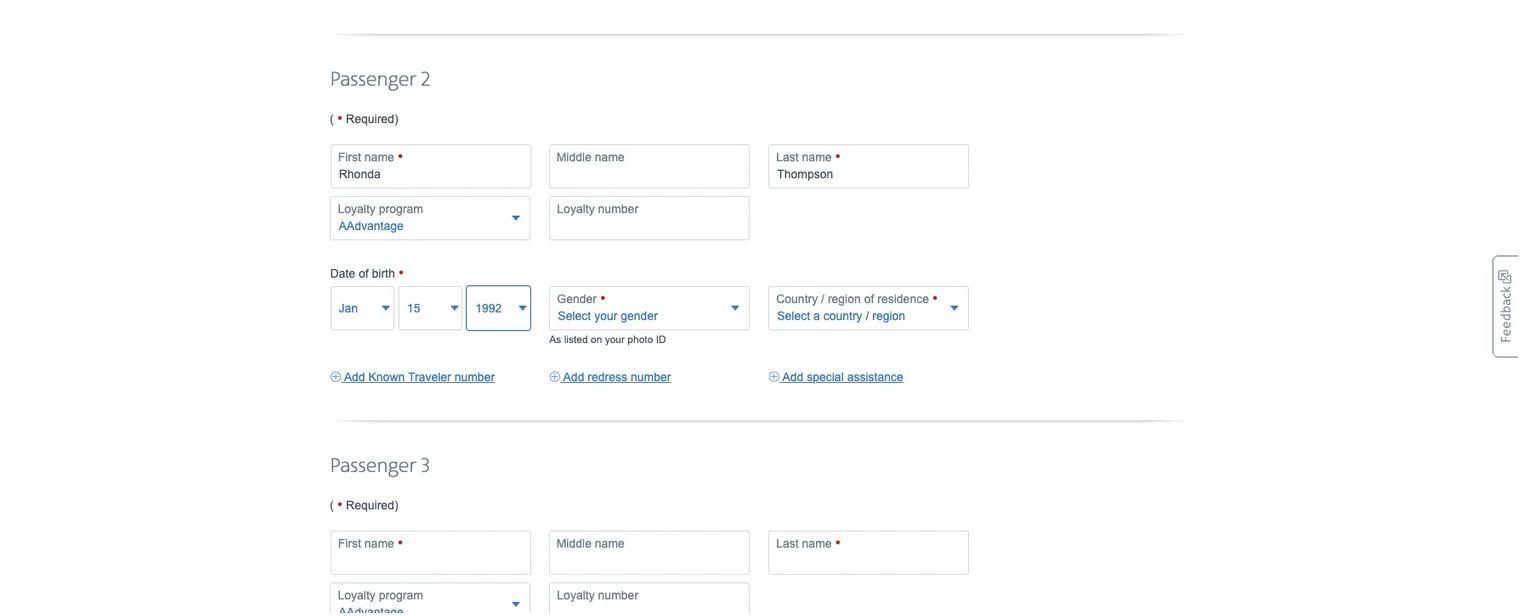 Task type: describe. For each thing, give the bounding box(es) containing it.
add image for add redress number
[[549, 369, 561, 386]]

add redress number
[[563, 370, 671, 384]]

Middle name text field
[[549, 531, 750, 575]]

program for 2
[[379, 202, 423, 216]]

gender
[[557, 292, 600, 306]]

first for passenger 3
[[338, 537, 361, 551]]

number down middle name text box
[[598, 202, 639, 216]]

add special assistance
[[782, 370, 904, 384]]

3
[[421, 455, 430, 479]]

loyalty number for 2
[[557, 202, 639, 216]]

Loyalty number text field
[[549, 583, 750, 614]]

last name for passenger 2
[[776, 150, 835, 164]]

first name for passenger 3
[[338, 537, 398, 551]]

redress
[[588, 370, 627, 384]]

add for add redress number
[[563, 370, 584, 384]]

last for passenger 2
[[776, 150, 799, 164]]

first name for passenger 2
[[338, 150, 398, 164]]

country
[[776, 292, 818, 306]]

birth
[[372, 267, 395, 280]]

loyalty program for 2
[[338, 202, 423, 216]]

passenger for passenger 2
[[330, 68, 416, 92]]

traveler
[[408, 370, 451, 384]]

middle name for passenger 2
[[557, 150, 625, 164]]

name for middle name text field
[[595, 537, 625, 551]]

special
[[807, 370, 844, 384]]

photo
[[628, 334, 653, 346]]

passenger 3
[[330, 455, 430, 479]]

add known traveler number button
[[330, 369, 495, 386]]

1 horizontal spatial of
[[864, 292, 874, 306]]

2
[[421, 68, 430, 92]]

required for passenger 3
[[346, 499, 394, 512]]

add known traveler number
[[344, 370, 495, 384]]

last name text field for passenger 3
[[769, 531, 969, 575]]



Task type: vqa. For each thing, say whether or not it's contained in the screenshot.
1st Nearby from the left
no



Task type: locate. For each thing, give the bounding box(es) containing it.
1 vertical spatial passenger
[[330, 455, 416, 479]]

middle name
[[557, 150, 625, 164], [557, 537, 625, 551]]

passenger left 3
[[330, 455, 416, 479]]

add redress number button
[[549, 369, 671, 386]]

2 add image from the left
[[549, 369, 561, 386]]

2 program from the top
[[379, 589, 423, 603]]

number down id
[[631, 370, 671, 384]]

1 add image from the left
[[330, 369, 341, 386]]

2 add from the left
[[563, 370, 584, 384]]

0 vertical spatial (
[[330, 112, 337, 126]]

required ) for passenger 2
[[343, 112, 398, 126]]

passenger
[[330, 68, 416, 92], [330, 455, 416, 479]]

3 add image from the left
[[769, 369, 780, 386]]

name for passenger 3's the last name text box
[[802, 537, 832, 551]]

middle
[[557, 150, 592, 164], [557, 537, 592, 551]]

add left redress
[[563, 370, 584, 384]]

1 program from the top
[[379, 202, 423, 216]]

( down passenger 2
[[330, 112, 337, 126]]

program for 3
[[379, 589, 423, 603]]

1 vertical spatial first
[[338, 537, 361, 551]]

id
[[656, 334, 666, 346]]

1 loyalty number from the top
[[557, 202, 639, 216]]

loyalty number for 3
[[557, 589, 639, 603]]

)
[[394, 112, 398, 126], [394, 499, 398, 512]]

last for passenger 3
[[776, 537, 799, 551]]

1 add from the left
[[344, 370, 365, 384]]

as
[[549, 334, 561, 346]]

1 vertical spatial loyalty program
[[338, 589, 423, 603]]

region
[[828, 292, 861, 306]]

1 vertical spatial required )
[[343, 499, 398, 512]]

2 middle from the top
[[557, 537, 592, 551]]

0 vertical spatial first name text field
[[330, 144, 531, 189]]

0 horizontal spatial add
[[344, 370, 365, 384]]

last name for passenger 3
[[776, 537, 835, 551]]

1 loyalty program from the top
[[338, 202, 423, 216]]

1 vertical spatial )
[[394, 499, 398, 512]]

0 vertical spatial last name text field
[[769, 144, 969, 189]]

loyalty program for 3
[[338, 589, 423, 603]]

1 first from the top
[[338, 150, 361, 164]]

0 vertical spatial middle
[[557, 150, 592, 164]]

add image for add special assistance
[[769, 369, 780, 386]]

first name down passenger 2
[[338, 150, 398, 164]]

1 first name from the top
[[338, 150, 398, 164]]

1 required ) from the top
[[343, 112, 398, 126]]

first name text field for 3
[[330, 531, 531, 575]]

1 horizontal spatial add image
[[549, 369, 561, 386]]

0 vertical spatial first
[[338, 150, 361, 164]]

first name down passenger 3
[[338, 537, 398, 551]]

1 vertical spatial of
[[864, 292, 874, 306]]

required ) down passenger 2
[[343, 112, 398, 126]]

first name text field for 2
[[330, 144, 531, 189]]

of right region
[[864, 292, 874, 306]]

3 add from the left
[[782, 370, 804, 384]]

1 middle from the top
[[557, 150, 592, 164]]

add
[[344, 370, 365, 384], [563, 370, 584, 384], [782, 370, 804, 384]]

1 vertical spatial last name
[[776, 537, 835, 551]]

2 last name from the top
[[776, 537, 835, 551]]

2 loyalty program from the top
[[338, 589, 423, 603]]

2 ( from the top
[[330, 499, 337, 512]]

required for passenger 2
[[346, 112, 394, 126]]

first for passenger 2
[[338, 150, 361, 164]]

First name text field
[[330, 144, 531, 189], [330, 531, 531, 575]]

name for the last name text box for passenger 2
[[802, 150, 832, 164]]

Last name text field
[[769, 144, 969, 189], [769, 531, 969, 575]]

1 required from the top
[[346, 112, 394, 126]]

0 vertical spatial required
[[346, 112, 394, 126]]

date
[[330, 267, 355, 280]]

1 vertical spatial (
[[330, 499, 337, 512]]

1 passenger from the top
[[330, 68, 416, 92]]

) for 2
[[394, 112, 398, 126]]

add image left known
[[330, 369, 341, 386]]

last
[[776, 150, 799, 164], [776, 537, 799, 551]]

1 horizontal spatial add
[[563, 370, 584, 384]]

1 middle name from the top
[[557, 150, 625, 164]]

0 vertical spatial first name
[[338, 150, 398, 164]]

loyalty
[[338, 202, 376, 216], [557, 202, 595, 216], [338, 589, 376, 603], [557, 589, 595, 603]]

number
[[598, 202, 639, 216], [455, 370, 495, 384], [631, 370, 671, 384], [598, 589, 639, 603]]

2 ) from the top
[[394, 499, 398, 512]]

1 vertical spatial middle
[[557, 537, 592, 551]]

) down passenger 2
[[394, 112, 398, 126]]

0 vertical spatial program
[[379, 202, 423, 216]]

) down passenger 3
[[394, 499, 398, 512]]

2 first name from the top
[[338, 537, 398, 551]]

2 loyalty number from the top
[[557, 589, 639, 603]]

last name
[[776, 150, 835, 164], [776, 537, 835, 551]]

first name
[[338, 150, 398, 164], [338, 537, 398, 551]]

loyalty program
[[338, 202, 423, 216], [338, 589, 423, 603]]

2 required from the top
[[346, 499, 394, 512]]

listed
[[564, 334, 588, 346]]

1 vertical spatial loyalty number
[[557, 589, 639, 603]]

add for add special assistance
[[782, 370, 804, 384]]

add image for add known traveler number
[[330, 369, 341, 386]]

0 vertical spatial last
[[776, 150, 799, 164]]

2 last from the top
[[776, 537, 799, 551]]

(
[[330, 112, 337, 126], [330, 499, 337, 512]]

residence
[[878, 292, 929, 306]]

passenger for passenger 3
[[330, 455, 416, 479]]

loyalty number down middle name text field
[[557, 589, 639, 603]]

number down middle name text field
[[598, 589, 639, 603]]

/
[[821, 292, 825, 306]]

required
[[346, 112, 394, 126], [346, 499, 394, 512]]

add inside add special assistance popup button
[[782, 370, 804, 384]]

loyalty number
[[557, 202, 639, 216], [557, 589, 639, 603]]

( down passenger 3
[[330, 499, 337, 512]]

0 vertical spatial required )
[[343, 112, 398, 126]]

Middle name text field
[[549, 144, 750, 189]]

2 passenger from the top
[[330, 455, 416, 479]]

name for middle name text box
[[595, 150, 625, 164]]

required image
[[398, 149, 403, 165], [835, 149, 841, 165], [932, 291, 938, 307], [835, 536, 841, 552]]

0 vertical spatial loyalty number
[[557, 202, 639, 216]]

add image down as
[[549, 369, 561, 386]]

add special assistance button
[[769, 369, 904, 386]]

first
[[338, 150, 361, 164], [338, 537, 361, 551]]

0 vertical spatial middle name
[[557, 150, 625, 164]]

0 vertical spatial loyalty program
[[338, 202, 423, 216]]

passenger left 2 at the top
[[330, 68, 416, 92]]

2 horizontal spatial add
[[782, 370, 804, 384]]

1 last name text field from the top
[[769, 144, 969, 189]]

( for passenger 2
[[330, 112, 337, 126]]

name
[[365, 150, 394, 164], [595, 150, 625, 164], [802, 150, 832, 164], [365, 537, 394, 551], [595, 537, 625, 551], [802, 537, 832, 551]]

0 vertical spatial of
[[359, 267, 369, 280]]

0 horizontal spatial of
[[359, 267, 369, 280]]

0 vertical spatial passenger
[[330, 68, 416, 92]]

leave feedback, opens external site in new window image
[[1493, 255, 1518, 357]]

middle for passenger 3
[[557, 537, 592, 551]]

country / region of residence
[[776, 292, 932, 306]]

1 vertical spatial first name
[[338, 537, 398, 551]]

1 ( from the top
[[330, 112, 337, 126]]

known
[[369, 370, 405, 384]]

of left birth
[[359, 267, 369, 280]]

add for add known traveler number
[[344, 370, 365, 384]]

first down passenger 2
[[338, 150, 361, 164]]

required ) down passenger 3
[[343, 499, 398, 512]]

add image left special
[[769, 369, 780, 386]]

1 vertical spatial first name text field
[[330, 531, 531, 575]]

first down passenger 3
[[338, 537, 361, 551]]

1 vertical spatial middle name
[[557, 537, 625, 551]]

1 last from the top
[[776, 150, 799, 164]]

2 first from the top
[[338, 537, 361, 551]]

middle for passenger 2
[[557, 150, 592, 164]]

1 vertical spatial program
[[379, 589, 423, 603]]

2 horizontal spatial add image
[[769, 369, 780, 386]]

passenger 2
[[330, 68, 430, 92]]

( for passenger 3
[[330, 499, 337, 512]]

of
[[359, 267, 369, 280], [864, 292, 874, 306]]

2 first name text field from the top
[[330, 531, 531, 575]]

1 vertical spatial last
[[776, 537, 799, 551]]

) for 3
[[394, 499, 398, 512]]

required down passenger 2
[[346, 112, 394, 126]]

1 vertical spatial last name text field
[[769, 531, 969, 575]]

1 vertical spatial required
[[346, 499, 394, 512]]

add image
[[330, 369, 341, 386], [549, 369, 561, 386], [769, 369, 780, 386]]

program
[[379, 202, 423, 216], [379, 589, 423, 603]]

1 ) from the top
[[394, 112, 398, 126]]

1 last name from the top
[[776, 150, 835, 164]]

date of birth
[[330, 267, 398, 280]]

required )
[[343, 112, 398, 126], [343, 499, 398, 512]]

0 vertical spatial )
[[394, 112, 398, 126]]

required ) for passenger 3
[[343, 499, 398, 512]]

2 last name text field from the top
[[769, 531, 969, 575]]

number right "traveler"
[[455, 370, 495, 384]]

last name text field for passenger 2
[[769, 144, 969, 189]]

assistance
[[847, 370, 904, 384]]

0 vertical spatial last name
[[776, 150, 835, 164]]

required down passenger 3
[[346, 499, 394, 512]]

2 middle name from the top
[[557, 537, 625, 551]]

your
[[605, 334, 625, 346]]

add left special
[[782, 370, 804, 384]]

0 horizontal spatial add image
[[330, 369, 341, 386]]

Loyalty number text field
[[549, 196, 750, 240]]

2 required ) from the top
[[343, 499, 398, 512]]

middle name for passenger 3
[[557, 537, 625, 551]]

required image
[[337, 110, 343, 127], [398, 265, 404, 282], [600, 291, 606, 307], [337, 497, 343, 514], [398, 536, 403, 552]]

1 first name text field from the top
[[330, 144, 531, 189]]

add inside 'add known traveler number' button
[[344, 370, 365, 384]]

loyalty number down middle name text box
[[557, 202, 639, 216]]

add inside add redress number button
[[563, 370, 584, 384]]

on
[[591, 334, 602, 346]]

add left known
[[344, 370, 365, 384]]

as listed on your photo id
[[549, 334, 666, 346]]



